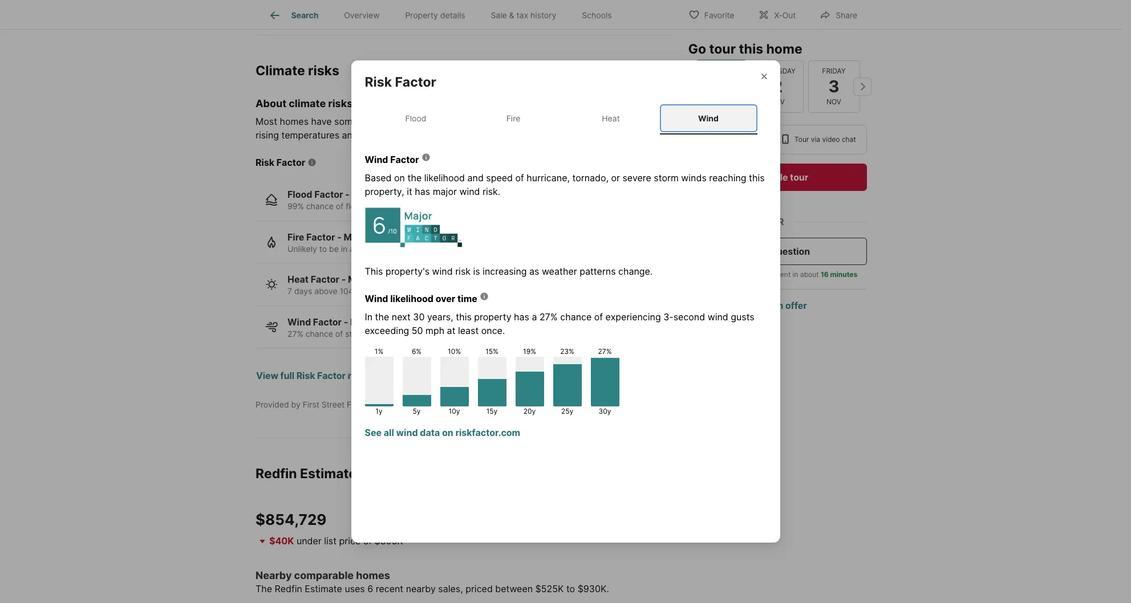 Task type: describe. For each thing, give the bounding box(es) containing it.
x-out button
[[749, 3, 806, 26]]

temperatures
[[282, 130, 339, 141]]

severe
[[352, 189, 383, 200]]

patterns
[[580, 266, 616, 277]]

heat factor - major 7 days above 104° expected this year, 15 days in 30 years
[[288, 274, 506, 296]]

on inside based on the likelihood and speed of hurricane, tornado, or severe storm winds reaching this property, it has major wind risk.
[[394, 172, 405, 184]]

may
[[485, 116, 503, 127]]

years,
[[427, 312, 453, 323]]

be inside fire factor - minimal unlikely to be in a wildfire in next 30 years
[[329, 244, 339, 254]]

reaching
[[709, 172, 747, 184]]

sales,
[[438, 584, 463, 595]]

storm
[[654, 172, 679, 184]]

riskfactor.com
[[455, 427, 520, 439]]

about
[[256, 97, 286, 109]]

risk inside button
[[296, 370, 315, 382]]

property
[[405, 10, 438, 20]]

- for heat factor - major
[[342, 274, 346, 285]]

104°
[[340, 287, 357, 296]]

tour via video chat
[[795, 135, 856, 144]]

heat tab
[[562, 104, 660, 133]]

of inside based on the likelihood and speed of hurricane, tornado, or severe storm winds reaching this property, it has major wind risk.
[[515, 172, 524, 184]]

full
[[280, 370, 294, 382]]

property's
[[386, 266, 430, 277]]

0 vertical spatial risks
[[308, 63, 339, 79]]

tab list containing search
[[256, 0, 634, 29]]

1 vertical spatial risks
[[328, 97, 353, 109]]

severe
[[623, 172, 651, 184]]

15
[[433, 287, 442, 296]]

mph
[[426, 325, 444, 337]]

nov inside button
[[714, 98, 729, 106]]

in
[[365, 312, 373, 323]]

10%
[[448, 348, 461, 356]]

major for heat factor - major
[[348, 274, 373, 285]]

homes inside the nearby comparable homes the redfin estimate uses 6 recent nearby sales, priced between $525k to $930k.
[[356, 570, 390, 582]]

above
[[314, 287, 337, 296]]

view full risk factor report
[[256, 370, 375, 382]]

27% inside in the next 30 years, this property has a 27% chance of experiencing 3-second wind gusts exceeding 50 mph at least once.
[[540, 312, 558, 323]]

climate
[[256, 63, 305, 79]]

- for wind factor - major
[[344, 316, 348, 328]]

wind for wind
[[698, 113, 719, 123]]

15%
[[486, 348, 498, 356]]

1 horizontal spatial on
[[442, 427, 453, 439]]

out
[[782, 10, 796, 20]]

overview
[[344, 10, 380, 20]]

minutes
[[831, 270, 858, 279]]

30 inside wind factor - major 27% chance of strong winds in next 30 years
[[424, 329, 434, 339]]

local
[[756, 270, 771, 279]]

27% inside wind factor - major 27% chance of strong winds in next 30 years
[[288, 329, 303, 339]]

25y
[[561, 407, 573, 416]]

wind up 15
[[432, 266, 453, 277]]

tour
[[795, 135, 809, 144]]

heat for heat factor - major 7 days above 104° expected this year, 15 days in 30 years
[[288, 274, 309, 285]]

a inside in the next 30 years, this property has a 27% chance of experiencing 3-second wind gusts exceeding 50 mph at least once.
[[532, 312, 537, 323]]

to inside fire factor - minimal unlikely to be in a wildfire in next 30 years
[[319, 244, 327, 254]]

$854,729
[[256, 511, 327, 529]]

factor inside button
[[317, 370, 346, 382]]

1%
[[375, 348, 383, 356]]

chance for severe
[[306, 202, 334, 211]]

winds inside based on the likelihood and speed of hurricane, tornado, or severe storm winds reaching this property, it has major wind risk.
[[681, 172, 707, 184]]

fire for fire
[[506, 113, 520, 123]]

under list price of $895k
[[294, 535, 403, 547]]

ask a question
[[745, 246, 810, 257]]

in down minimal
[[341, 244, 348, 254]]

hurricane,
[[527, 172, 570, 184]]

impacted
[[519, 116, 559, 127]]

tax
[[517, 10, 528, 20]]

agent
[[773, 270, 791, 279]]

foundation
[[347, 400, 389, 410]]

tour via video chat list box
[[689, 125, 867, 155]]

2 days from the left
[[444, 287, 462, 296]]

nearby
[[256, 570, 292, 582]]

be inside most homes have some risk of natural disasters, and may be impacted by climate change due to rising temperatures and sea levels.
[[506, 116, 517, 127]]

this inside heat factor - major 7 days above 104° expected this year, 15 days in 30 years
[[397, 287, 411, 296]]

7
[[288, 287, 292, 296]]

of inside flood factor - severe 99% chance of flooding in next 30 years
[[336, 202, 344, 211]]

friday 3 nov
[[823, 67, 846, 106]]

search link
[[268, 9, 319, 22]]

sea
[[361, 130, 376, 141]]

0 vertical spatial estimate
[[300, 466, 357, 482]]

risk.
[[483, 186, 500, 198]]

see
[[365, 427, 382, 439]]

redfin estimate for 4420 chestnut st
[[256, 466, 496, 482]]

30 inside in the next 30 years, this property has a 27% chance of experiencing 3-second wind gusts exceeding 50 mph at least once.
[[413, 312, 425, 323]]

tour for schedule
[[790, 172, 809, 183]]

this property's wind risk is increasing as weather patterns change.
[[365, 266, 653, 277]]

tab list inside risk factor dialog
[[365, 102, 766, 135]]

$895k
[[375, 535, 403, 547]]

ask
[[745, 246, 762, 257]]

once.
[[481, 325, 505, 337]]

tour for go
[[710, 41, 736, 57]]

start an offer link
[[748, 300, 807, 311]]

factor down temperatures in the left of the page
[[277, 157, 305, 168]]

3-
[[664, 312, 674, 323]]

heat for heat
[[602, 113, 620, 123]]

under
[[297, 535, 322, 547]]

0 horizontal spatial risk
[[256, 157, 274, 168]]

2 vertical spatial 27%
[[598, 348, 612, 356]]

report
[[348, 370, 375, 382]]

in right agent
[[793, 270, 799, 279]]

to inside most homes have some risk of natural disasters, and may be impacted by climate change due to rising temperatures and sea levels.
[[662, 116, 671, 127]]

share
[[836, 10, 857, 20]]

10y
[[449, 407, 460, 416]]

data
[[420, 427, 440, 439]]

you'll hear from a local agent in about 16 minutes
[[698, 270, 858, 279]]

due
[[643, 116, 659, 127]]

flood for flood
[[405, 113, 426, 123]]

risk inside most homes have some risk of natural disasters, and may be impacted by climate change due to rising temperatures and sea levels.
[[360, 116, 376, 127]]

chance inside in the next 30 years, this property has a 27% chance of experiencing 3-second wind gusts exceeding 50 mph at least once.
[[560, 312, 592, 323]]

for
[[360, 466, 378, 482]]

wind likelihood over time
[[365, 293, 477, 305]]

factor inside fire factor - minimal unlikely to be in a wildfire in next 30 years
[[306, 231, 335, 243]]

fire factor - minimal unlikely to be in a wildfire in next 30 years
[[288, 231, 447, 254]]

wind right all
[[396, 427, 418, 439]]

30 inside fire factor - minimal unlikely to be in a wildfire in next 30 years
[[414, 244, 424, 254]]

a inside button
[[764, 246, 769, 257]]

in right wildfire
[[386, 244, 393, 254]]

- for fire factor - minimal
[[337, 231, 342, 243]]

$40k
[[269, 535, 294, 547]]

share button
[[810, 3, 867, 26]]

strong
[[345, 329, 369, 339]]

years inside fire factor - minimal unlikely to be in a wildfire in next 30 years
[[426, 244, 447, 254]]

redfin inside the nearby comparable homes the redfin estimate uses 6 recent nearby sales, priced between $525k to $930k.
[[275, 584, 302, 595]]

between
[[495, 584, 533, 595]]

next inside fire factor - minimal unlikely to be in a wildfire in next 30 years
[[395, 244, 412, 254]]

sale & tax history tab
[[478, 2, 569, 29]]

unlikely
[[288, 244, 317, 254]]

0 vertical spatial redfin
[[256, 466, 297, 482]]

1 vertical spatial risk factor
[[256, 157, 305, 168]]



Task type: locate. For each thing, give the bounding box(es) containing it.
comparable
[[294, 570, 354, 582]]

be right unlikely
[[329, 244, 339, 254]]

fire tab
[[465, 104, 562, 133]]

of right speed
[[515, 172, 524, 184]]

1 vertical spatial heat
[[288, 274, 309, 285]]

factor up unlikely
[[306, 231, 335, 243]]

homes
[[280, 116, 309, 127], [356, 570, 390, 582]]

risk factor dialog
[[351, 60, 780, 543]]

schools tab
[[569, 2, 625, 29]]

risk factor element
[[365, 60, 450, 90]]

has right property
[[514, 312, 529, 323]]

2
[[773, 76, 783, 96]]

risk
[[365, 74, 392, 90], [256, 157, 274, 168], [296, 370, 315, 382]]

years inside heat factor - major 7 days above 104° expected this year, 15 days in 30 years
[[486, 287, 506, 296]]

via
[[811, 135, 821, 144]]

0 vertical spatial likelihood
[[424, 172, 465, 184]]

0 horizontal spatial the
[[375, 312, 389, 323]]

2 horizontal spatial risk
[[365, 74, 392, 90]]

1 horizontal spatial the
[[408, 172, 422, 184]]

- inside flood factor - severe 99% chance of flooding in next 30 years
[[345, 189, 350, 200]]

1 vertical spatial be
[[329, 244, 339, 254]]

0 horizontal spatial be
[[329, 244, 339, 254]]

1 horizontal spatial days
[[444, 287, 462, 296]]

factor up "street"
[[317, 370, 346, 382]]

1 vertical spatial has
[[514, 312, 529, 323]]

1 vertical spatial 27%
[[288, 329, 303, 339]]

factor down above
[[313, 316, 342, 328]]

30 down "is"
[[473, 287, 483, 296]]

0 horizontal spatial fire
[[288, 231, 304, 243]]

next up exceeding
[[392, 312, 411, 323]]

1 horizontal spatial winds
[[681, 172, 707, 184]]

in left the 50
[[396, 329, 403, 339]]

major up 104° at the top left of the page
[[348, 274, 373, 285]]

3 nov from the left
[[827, 98, 842, 106]]

1 vertical spatial major
[[350, 316, 376, 328]]

least
[[458, 325, 479, 337]]

flood inside flood factor - severe 99% chance of flooding in next 30 years
[[288, 189, 312, 200]]

0 horizontal spatial tour
[[710, 41, 736, 57]]

change
[[609, 116, 641, 127]]

0 horizontal spatial winds
[[372, 329, 394, 339]]

-
[[345, 189, 350, 200], [337, 231, 342, 243], [342, 274, 346, 285], [344, 316, 348, 328]]

1 horizontal spatial by
[[562, 116, 572, 127]]

flood factor - severe 99% chance of flooding in next 30 years
[[288, 189, 439, 211]]

flood tab
[[367, 104, 465, 133]]

factor inside wind factor - major 27% chance of strong winds in next 30 years
[[313, 316, 342, 328]]

homes inside most homes have some risk of natural disasters, and may be impacted by climate change due to rising temperatures and sea levels.
[[280, 116, 309, 127]]

1 vertical spatial likelihood
[[390, 293, 434, 305]]

winds inside wind factor - major 27% chance of strong winds in next 30 years
[[372, 329, 394, 339]]

a right the ask
[[764, 246, 769, 257]]

risks up some
[[328, 97, 353, 109]]

and inside based on the likelihood and speed of hurricane, tornado, or severe storm winds reaching this property, it has major wind risk.
[[468, 172, 484, 184]]

1 horizontal spatial to
[[566, 584, 575, 595]]

wind left gusts
[[708, 312, 728, 323]]

years inside wind factor - major 27% chance of strong winds in next 30 years
[[436, 329, 457, 339]]

factor
[[395, 74, 436, 90], [390, 154, 419, 166], [277, 157, 305, 168], [314, 189, 343, 200], [306, 231, 335, 243], [311, 274, 339, 285], [313, 316, 342, 328], [317, 370, 346, 382]]

next image
[[853, 78, 872, 96]]

of inside most homes have some risk of natural disasters, and may be impacted by climate change due to rising temperatures and sea levels.
[[378, 116, 387, 127]]

this left the home
[[739, 41, 764, 57]]

1 vertical spatial climate
[[575, 116, 606, 127]]

30 down it
[[406, 202, 416, 211]]

19%
[[523, 348, 536, 356]]

0 vertical spatial and
[[466, 116, 482, 127]]

0 horizontal spatial homes
[[280, 116, 309, 127]]

nov for 2
[[770, 98, 785, 106]]

days right 15
[[444, 287, 462, 296]]

1 horizontal spatial fire
[[506, 113, 520, 123]]

wind for wind factor - major 27% chance of strong winds in next 30 years
[[288, 316, 311, 328]]

wind for wind likelihood over time
[[365, 293, 388, 305]]

20y
[[524, 407, 536, 416]]

rising
[[256, 130, 279, 141]]

has inside based on the likelihood and speed of hurricane, tornado, or severe storm winds reaching this property, it has major wind risk.
[[415, 186, 430, 198]]

1 horizontal spatial nov
[[770, 98, 785, 106]]

risks
[[308, 63, 339, 79], [328, 97, 353, 109]]

this inside in the next 30 years, this property has a 27% chance of experiencing 3-second wind gusts exceeding 50 mph at least once.
[[456, 312, 472, 323]]

wind factor score logo image
[[365, 199, 462, 248]]

&
[[509, 10, 514, 20]]

friday
[[823, 67, 846, 75]]

and left may
[[466, 116, 482, 127]]

a down minimal
[[350, 244, 354, 254]]

in inside flood factor - severe 99% chance of flooding in next 30 years
[[379, 202, 385, 211]]

1 horizontal spatial has
[[514, 312, 529, 323]]

price
[[339, 535, 361, 547]]

2 horizontal spatial to
[[662, 116, 671, 127]]

by left first
[[291, 400, 300, 410]]

of right price
[[363, 535, 372, 547]]

1 vertical spatial chance
[[560, 312, 592, 323]]

30 up the 50
[[413, 312, 425, 323]]

redfin down nearby
[[275, 584, 302, 595]]

details
[[440, 10, 465, 20]]

tab list
[[256, 0, 634, 29], [365, 102, 766, 135]]

tour via video chat option
[[772, 125, 867, 155]]

0 vertical spatial heat
[[602, 113, 620, 123]]

30 inside flood factor - severe 99% chance of flooding in next 30 years
[[406, 202, 416, 211]]

factor inside heat factor - major 7 days above 104° expected this year, 15 days in 30 years
[[311, 274, 339, 285]]

in inside heat factor - major 7 days above 104° expected this year, 15 days in 30 years
[[464, 287, 471, 296]]

chance inside wind factor - major 27% chance of strong winds in next 30 years
[[306, 329, 333, 339]]

0 vertical spatial tour
[[710, 41, 736, 57]]

video
[[823, 135, 840, 144]]

- inside fire factor - minimal unlikely to be in a wildfire in next 30 years
[[337, 231, 342, 243]]

have
[[311, 116, 332, 127]]

0 vertical spatial has
[[415, 186, 430, 198]]

overview tab
[[331, 2, 392, 29]]

1 vertical spatial the
[[375, 312, 389, 323]]

risk factor up flood tab
[[365, 74, 436, 90]]

heat inside tab
[[602, 113, 620, 123]]

sale
[[491, 10, 507, 20]]

factor inside flood factor - severe 99% chance of flooding in next 30 years
[[314, 189, 343, 200]]

1 horizontal spatial tour
[[790, 172, 809, 183]]

0 horizontal spatial nov
[[714, 98, 729, 106]]

likelihood
[[424, 172, 465, 184], [390, 293, 434, 305]]

factor up above
[[311, 274, 339, 285]]

1 vertical spatial estimate
[[305, 584, 342, 595]]

None button
[[752, 60, 804, 113], [808, 60, 860, 113], [752, 60, 804, 113], [808, 60, 860, 113]]

0 vertical spatial risk
[[360, 116, 376, 127]]

nov for 3
[[827, 98, 842, 106]]

gusts
[[731, 312, 755, 323]]

nearby
[[406, 584, 436, 595]]

see all wind data on riskfactor.com link
[[365, 427, 520, 439]]

this
[[739, 41, 764, 57], [749, 172, 765, 184], [397, 287, 411, 296], [456, 312, 472, 323]]

schedule tour
[[747, 172, 809, 183]]

fire inside tab
[[506, 113, 520, 123]]

this up least
[[456, 312, 472, 323]]

30 up property's
[[414, 244, 424, 254]]

days
[[294, 287, 312, 296], [444, 287, 462, 296]]

to right $525k
[[566, 584, 575, 595]]

climate
[[289, 97, 326, 109], [575, 116, 606, 127]]

this right "reaching"
[[749, 172, 765, 184]]

1 horizontal spatial be
[[506, 116, 517, 127]]

major inside wind factor - major 27% chance of strong winds in next 30 years
[[350, 316, 376, 328]]

1 horizontal spatial climate
[[575, 116, 606, 127]]

0 horizontal spatial 27%
[[288, 329, 303, 339]]

winds up the 1% at the bottom of the page
[[372, 329, 394, 339]]

0 horizontal spatial has
[[415, 186, 430, 198]]

likelihood up major on the top left
[[424, 172, 465, 184]]

1 horizontal spatial risk
[[455, 266, 471, 277]]

30 right the 50
[[424, 329, 434, 339]]

0 vertical spatial risk
[[365, 74, 392, 90]]

flood inside tab
[[405, 113, 426, 123]]

major
[[348, 274, 373, 285], [350, 316, 376, 328]]

property,
[[365, 186, 404, 198]]

1 nov from the left
[[714, 98, 729, 106]]

0 vertical spatial tab list
[[256, 0, 634, 29]]

second
[[674, 312, 705, 323]]

homes down about climate risks
[[280, 116, 309, 127]]

1 horizontal spatial heat
[[602, 113, 620, 123]]

on right data
[[442, 427, 453, 439]]

2 horizontal spatial 27%
[[598, 348, 612, 356]]

by inside most homes have some risk of natural disasters, and may be impacted by climate change due to rising temperatures and sea levels.
[[562, 116, 572, 127]]

risk up sea
[[360, 116, 376, 127]]

6%
[[412, 348, 422, 356]]

0 vertical spatial flood
[[405, 113, 426, 123]]

0 vertical spatial homes
[[280, 116, 309, 127]]

1 horizontal spatial homes
[[356, 570, 390, 582]]

home
[[767, 41, 803, 57]]

disasters,
[[422, 116, 464, 127]]

1 vertical spatial homes
[[356, 570, 390, 582]]

factor left severe
[[314, 189, 343, 200]]

chance right 99% on the top
[[306, 202, 334, 211]]

risk inside dialog
[[365, 74, 392, 90]]

1 vertical spatial by
[[291, 400, 300, 410]]

fire for fire factor - minimal unlikely to be in a wildfire in next 30 years
[[288, 231, 304, 243]]

of left experiencing
[[594, 312, 603, 323]]

wind inside 'tab'
[[698, 113, 719, 123]]

16
[[821, 270, 829, 279]]

a up 19%
[[532, 312, 537, 323]]

0 vertical spatial on
[[394, 172, 405, 184]]

0 horizontal spatial heat
[[288, 274, 309, 285]]

next down property, at the top left of page
[[388, 202, 404, 211]]

chance
[[306, 202, 334, 211], [560, 312, 592, 323], [306, 329, 333, 339]]

1 vertical spatial on
[[442, 427, 453, 439]]

first
[[303, 400, 319, 410]]

- up strong
[[344, 316, 348, 328]]

Nov button
[[695, 60, 747, 114]]

fire right may
[[506, 113, 520, 123]]

chance for major
[[306, 329, 333, 339]]

flood up "levels."
[[405, 113, 426, 123]]

the up it
[[408, 172, 422, 184]]

2 nov from the left
[[770, 98, 785, 106]]

1 vertical spatial risk
[[455, 266, 471, 277]]

next inside flood factor - severe 99% chance of flooding in next 30 years
[[388, 202, 404, 211]]

recent
[[376, 584, 403, 595]]

property details tab
[[392, 2, 478, 29]]

provided
[[256, 400, 289, 410]]

be right may
[[506, 116, 517, 127]]

the right in
[[375, 312, 389, 323]]

risk down rising
[[256, 157, 274, 168]]

by right impacted
[[562, 116, 572, 127]]

next inside wind factor - major 27% chance of strong winds in next 30 years
[[405, 329, 421, 339]]

fire up unlikely
[[288, 231, 304, 243]]

has
[[415, 186, 430, 198], [514, 312, 529, 323]]

a inside fire factor - minimal unlikely to be in a wildfire in next 30 years
[[350, 244, 354, 254]]

risks up about climate risks
[[308, 63, 339, 79]]

major inside heat factor - major 7 days above 104° expected this year, 15 days in 30 years
[[348, 274, 373, 285]]

this inside based on the likelihood and speed of hurricane, tornado, or severe storm winds reaching this property, it has major wind risk.
[[749, 172, 765, 184]]

1 vertical spatial redfin
[[275, 584, 302, 595]]

expected
[[359, 287, 395, 296]]

$525k
[[535, 584, 564, 595]]

1 vertical spatial flood
[[288, 189, 312, 200]]

1 horizontal spatial risk factor
[[365, 74, 436, 90]]

change.
[[618, 266, 653, 277]]

years down major on the top left
[[419, 202, 439, 211]]

this left year,
[[397, 287, 411, 296]]

by
[[562, 116, 572, 127], [291, 400, 300, 410]]

- left minimal
[[337, 231, 342, 243]]

climate inside most homes have some risk of natural disasters, and may be impacted by climate change due to rising temperatures and sea levels.
[[575, 116, 606, 127]]

5y
[[413, 407, 421, 416]]

years inside flood factor - severe 99% chance of flooding in next 30 years
[[419, 202, 439, 211]]

go tour this home
[[689, 41, 803, 57]]

tab list containing flood
[[365, 102, 766, 135]]

heat
[[602, 113, 620, 123], [288, 274, 309, 285]]

some
[[334, 116, 358, 127]]

0 vertical spatial be
[[506, 116, 517, 127]]

0 vertical spatial 27%
[[540, 312, 558, 323]]

0 horizontal spatial risk factor
[[256, 157, 305, 168]]

of left strong
[[335, 329, 343, 339]]

chat
[[842, 135, 856, 144]]

wind factor - major 27% chance of strong winds in next 30 years
[[288, 316, 457, 339]]

estimate left for
[[300, 466, 357, 482]]

2 vertical spatial to
[[566, 584, 575, 595]]

- up 104° at the top left of the page
[[342, 274, 346, 285]]

in
[[379, 202, 385, 211], [341, 244, 348, 254], [386, 244, 393, 254], [793, 270, 799, 279], [464, 287, 471, 296], [396, 329, 403, 339]]

st
[[482, 466, 496, 482]]

years up property's
[[426, 244, 447, 254]]

1 horizontal spatial flood
[[405, 113, 426, 123]]

increasing
[[483, 266, 527, 277]]

6
[[368, 584, 373, 595]]

wind inside based on the likelihood and speed of hurricane, tornado, or severe storm winds reaching this property, it has major wind risk.
[[459, 186, 480, 198]]

- for flood factor - severe
[[345, 189, 350, 200]]

climate left change
[[575, 116, 606, 127]]

hear
[[717, 270, 731, 279]]

30 inside heat factor - major 7 days above 104° expected this year, 15 days in 30 years
[[473, 287, 483, 296]]

0 vertical spatial by
[[562, 116, 572, 127]]

offer
[[786, 300, 807, 311]]

in down property, at the top left of page
[[379, 202, 385, 211]]

1 vertical spatial risk
[[256, 157, 274, 168]]

0 vertical spatial chance
[[306, 202, 334, 211]]

this
[[365, 266, 383, 277]]

levels.
[[379, 130, 406, 141]]

1 vertical spatial winds
[[372, 329, 394, 339]]

on down wind factor
[[394, 172, 405, 184]]

tour right schedule
[[790, 172, 809, 183]]

redfin up $854,729
[[256, 466, 297, 482]]

0 horizontal spatial risk
[[360, 116, 376, 127]]

chance inside flood factor - severe 99% chance of flooding in next 30 years
[[306, 202, 334, 211]]

1 vertical spatial and
[[342, 130, 358, 141]]

priced
[[466, 584, 493, 595]]

fire inside fire factor - minimal unlikely to be in a wildfire in next 30 years
[[288, 231, 304, 243]]

estimate inside the nearby comparable homes the redfin estimate uses 6 recent nearby sales, priced between $525k to $930k.
[[305, 584, 342, 595]]

1 vertical spatial tour
[[790, 172, 809, 183]]

to inside the nearby comparable homes the redfin estimate uses 6 recent nearby sales, priced between $525k to $930k.
[[566, 584, 575, 595]]

risk factor inside dialog
[[365, 74, 436, 90]]

on
[[394, 172, 405, 184], [442, 427, 453, 439]]

the inside based on the likelihood and speed of hurricane, tornado, or severe storm winds reaching this property, it has major wind risk.
[[408, 172, 422, 184]]

flood for flood factor - severe 99% chance of flooding in next 30 years
[[288, 189, 312, 200]]

a right the from
[[750, 270, 754, 279]]

option
[[689, 125, 772, 155]]

provided by first street foundation
[[256, 400, 389, 410]]

based
[[365, 172, 392, 184]]

nov inside thursday 2 nov
[[770, 98, 785, 106]]

risk up natural
[[365, 74, 392, 90]]

to right due
[[662, 116, 671, 127]]

chestnut
[[419, 466, 479, 482]]

years down years,
[[436, 329, 457, 339]]

street
[[322, 400, 345, 410]]

likelihood down property's
[[390, 293, 434, 305]]

2 horizontal spatial nov
[[827, 98, 842, 106]]

27% down weather
[[540, 312, 558, 323]]

0 horizontal spatial days
[[294, 287, 312, 296]]

0 vertical spatial fire
[[506, 113, 520, 123]]

wind inside in the next 30 years, this property has a 27% chance of experiencing 3-second wind gusts exceeding 50 mph at least once.
[[708, 312, 728, 323]]

0 vertical spatial major
[[348, 274, 373, 285]]

next inside in the next 30 years, this property has a 27% chance of experiencing 3-second wind gusts exceeding 50 mph at least once.
[[392, 312, 411, 323]]

- inside wind factor - major 27% chance of strong winds in next 30 years
[[344, 316, 348, 328]]

0 vertical spatial the
[[408, 172, 422, 184]]

0 vertical spatial climate
[[289, 97, 326, 109]]

or
[[771, 216, 784, 228]]

0 horizontal spatial on
[[394, 172, 405, 184]]

1 days from the left
[[294, 287, 312, 296]]

risk factor down rising
[[256, 157, 305, 168]]

an
[[773, 300, 784, 311]]

0 vertical spatial risk factor
[[365, 74, 436, 90]]

wind for wind factor
[[365, 154, 388, 166]]

27% down 7
[[288, 329, 303, 339]]

estimate down comparable
[[305, 584, 342, 595]]

$930k.
[[578, 584, 609, 595]]

winds right storm
[[681, 172, 707, 184]]

wind inside wind factor - major 27% chance of strong winds in next 30 years
[[288, 316, 311, 328]]

chance left strong
[[306, 329, 333, 339]]

of inside in the next 30 years, this property has a 27% chance of experiencing 3-second wind gusts exceeding 50 mph at least once.
[[594, 312, 603, 323]]

27% right the 23%
[[598, 348, 612, 356]]

year,
[[413, 287, 431, 296]]

climate up have
[[289, 97, 326, 109]]

nov inside friday 3 nov
[[827, 98, 842, 106]]

over
[[436, 293, 455, 305]]

in right over
[[464, 287, 471, 296]]

2 vertical spatial chance
[[306, 329, 333, 339]]

factor down "levels."
[[390, 154, 419, 166]]

tour right the go
[[710, 41, 736, 57]]

1 horizontal spatial risk
[[296, 370, 315, 382]]

it
[[407, 186, 412, 198]]

wind left the risk.
[[459, 186, 480, 198]]

and down some
[[342, 130, 358, 141]]

heat inside heat factor - major 7 days above 104° expected this year, 15 days in 30 years
[[288, 274, 309, 285]]

risk inside risk factor dialog
[[455, 266, 471, 277]]

0 horizontal spatial to
[[319, 244, 327, 254]]

start
[[748, 300, 771, 311]]

of left flooding
[[336, 202, 344, 211]]

speed
[[486, 172, 513, 184]]

experiencing
[[606, 312, 661, 323]]

heat left due
[[602, 113, 620, 123]]

1 vertical spatial fire
[[288, 231, 304, 243]]

0 vertical spatial winds
[[681, 172, 707, 184]]

has right it
[[415, 186, 430, 198]]

1 horizontal spatial 27%
[[540, 312, 558, 323]]

2 vertical spatial risk
[[296, 370, 315, 382]]

chance up the 23%
[[560, 312, 592, 323]]

years down increasing
[[486, 287, 506, 296]]

1 vertical spatial tab list
[[365, 102, 766, 135]]

has inside in the next 30 years, this property has a 27% chance of experiencing 3-second wind gusts exceeding 50 mph at least once.
[[514, 312, 529, 323]]

days right 7
[[294, 287, 312, 296]]

- inside heat factor - major 7 days above 104° expected this year, 15 days in 30 years
[[342, 274, 346, 285]]

time
[[458, 293, 477, 305]]

next up property's
[[395, 244, 412, 254]]

1 vertical spatial to
[[319, 244, 327, 254]]

tour inside button
[[790, 172, 809, 183]]

or
[[611, 172, 620, 184]]

years
[[419, 202, 439, 211], [426, 244, 447, 254], [486, 287, 506, 296], [436, 329, 457, 339]]

factor up flood tab
[[395, 74, 436, 90]]

0 vertical spatial to
[[662, 116, 671, 127]]

at
[[447, 325, 455, 337]]

homes up 6
[[356, 570, 390, 582]]

- up flooding
[[345, 189, 350, 200]]

and up the risk.
[[468, 172, 484, 184]]

likelihood inside based on the likelihood and speed of hurricane, tornado, or severe storm winds reaching this property, it has major wind risk.
[[424, 172, 465, 184]]

0 horizontal spatial by
[[291, 400, 300, 410]]

flood up 99% on the top
[[288, 189, 312, 200]]

of inside wind factor - major 27% chance of strong winds in next 30 years
[[335, 329, 343, 339]]

2 vertical spatial and
[[468, 172, 484, 184]]

wind tab
[[660, 104, 757, 133]]

0 horizontal spatial flood
[[288, 189, 312, 200]]

in inside wind factor - major 27% chance of strong winds in next 30 years
[[396, 329, 403, 339]]

the inside in the next 30 years, this property has a 27% chance of experiencing 3-second wind gusts exceeding 50 mph at least once.
[[375, 312, 389, 323]]

climate risks
[[256, 63, 339, 79]]

heat up 7
[[288, 274, 309, 285]]

major for wind factor - major
[[350, 316, 376, 328]]

0 horizontal spatial climate
[[289, 97, 326, 109]]

ask a question button
[[689, 238, 867, 265]]

risk right full
[[296, 370, 315, 382]]

major up strong
[[350, 316, 376, 328]]

schools
[[582, 10, 612, 20]]

tour
[[710, 41, 736, 57], [790, 172, 809, 183]]



Task type: vqa. For each thing, say whether or not it's contained in the screenshot.


